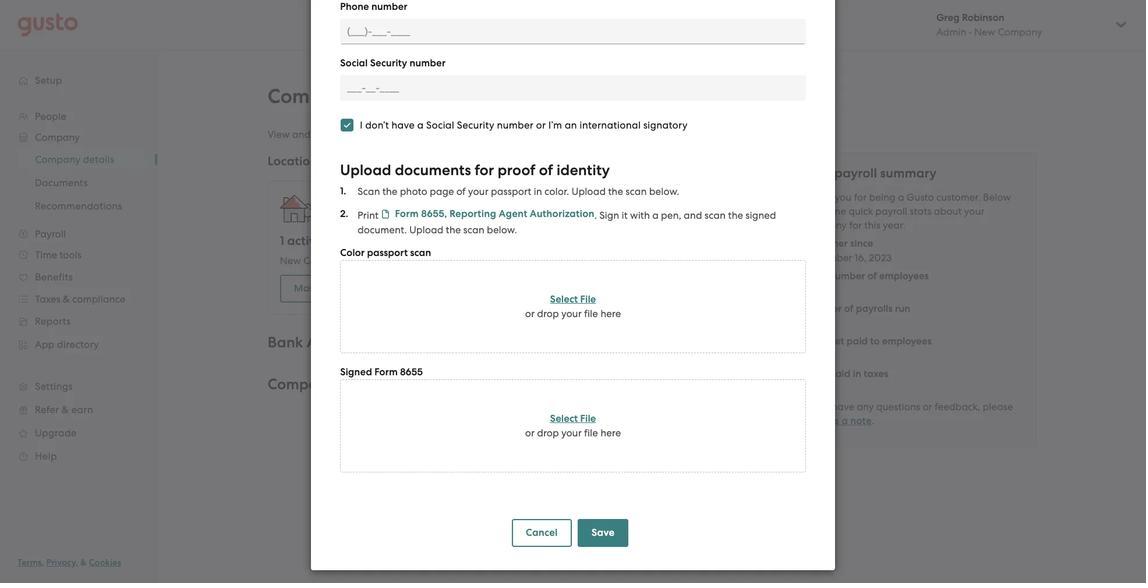 Task type: locate. For each thing, give the bounding box(es) containing it.
file
[[584, 308, 598, 320], [584, 428, 598, 439]]

1 horizontal spatial and
[[617, 129, 635, 140]]

2 horizontal spatial in
[[853, 368, 862, 380]]

1 up number
[[804, 285, 808, 297]]

upload up scan
[[340, 161, 391, 179]]

passport inside form 8655, reporting agent authorization "list"
[[491, 186, 531, 197]]

pen,
[[661, 210, 682, 221]]

1 horizontal spatial ,
[[76, 558, 78, 569]]

2 horizontal spatial and
[[684, 210, 702, 221]]

0 vertical spatial social
[[340, 57, 368, 69]]

form
[[395, 208, 419, 220], [375, 366, 398, 379]]

has
[[351, 255, 367, 267]]

total inside total paid in taxes $0.00
[[804, 368, 827, 380]]

signed
[[746, 210, 776, 221]]

1 horizontal spatial active
[[375, 255, 403, 267]]

save button
[[578, 520, 629, 548]]

employees inside total net paid to employees $0.00
[[882, 336, 932, 348]]

1 vertical spatial have
[[832, 401, 855, 413]]

0 vertical spatial paid
[[847, 336, 868, 348]]

company left signatories.
[[637, 129, 680, 140]]

location down reporting
[[451, 255, 488, 267]]

a inside thank you for being a gusto customer. below are some quick payroll stats about your company for this year.
[[898, 192, 905, 203]]

passport down document. in the top of the page
[[367, 247, 408, 259]]

1 vertical spatial here
[[601, 428, 621, 439]]

social up company details
[[340, 57, 368, 69]]

employees inside the total number of employees 1 number of payrolls run 0
[[880, 270, 929, 283]]

have inside if you have any questions or feedback, please send us a note .
[[832, 401, 855, 413]]

if you have any questions or feedback, please send us a note .
[[804, 401, 1014, 428]]

identity
[[557, 161, 610, 179]]

0 vertical spatial have
[[392, 119, 415, 131]]

1 vertical spatial you
[[813, 401, 830, 413]]

color passport scan
[[340, 247, 431, 259]]

2 vertical spatial total
[[804, 368, 827, 380]]

0 horizontal spatial below.
[[487, 224, 517, 236]]

the right scan
[[383, 186, 398, 197]]

number
[[804, 303, 842, 315]]

below.
[[649, 186, 680, 197], [487, 224, 517, 236]]

have right don't
[[392, 119, 415, 131]]

have up send us a note link at the right bottom of the page
[[832, 401, 855, 413]]

number down 16,
[[829, 270, 866, 283]]

list
[[804, 237, 1024, 396]]

0 vertical spatial in
[[534, 186, 542, 197]]

2 here from the top
[[601, 428, 621, 439]]

1 horizontal spatial .
[[872, 415, 875, 427]]

1 vertical spatial .
[[872, 415, 875, 427]]

passport down proof in the top left of the page
[[491, 186, 531, 197]]

I don't have a Social Security number or I'm an international signatory checkbox
[[334, 112, 360, 138]]

some
[[822, 206, 846, 217]]

2 horizontal spatial upload
[[572, 186, 606, 197]]

active
[[287, 234, 323, 249], [375, 255, 403, 267]]

signatory
[[338, 376, 406, 394], [365, 400, 410, 412]]

$0.00 down net
[[804, 350, 831, 362]]

0 vertical spatial signatory
[[338, 376, 406, 394]]

0 vertical spatial file
[[584, 308, 598, 320]]

of
[[539, 161, 553, 179], [457, 186, 466, 197], [868, 270, 877, 283], [844, 303, 854, 315]]

new
[[280, 255, 301, 267]]

or drop your file here
[[525, 308, 621, 320], [525, 428, 621, 439]]

you inside thank you for being a gusto customer. below are some quick payroll stats about your company for this year.
[[835, 192, 852, 203]]

$0.00 up the if
[[804, 383, 831, 394]]

about
[[934, 206, 962, 217]]

0 vertical spatial here
[[601, 308, 621, 320]]

2 file from the top
[[584, 428, 598, 439]]

1 vertical spatial in
[[491, 255, 499, 267]]

,
[[42, 558, 44, 569], [76, 558, 78, 569]]

company signatory
[[268, 376, 406, 394], [318, 400, 410, 412]]

1 right has
[[369, 255, 373, 267]]

in left state
[[491, 255, 499, 267]]

total up the if
[[804, 368, 827, 380]]

1 vertical spatial file
[[584, 428, 598, 439]]

1 horizontal spatial you
[[835, 192, 852, 203]]

phone
[[340, 1, 369, 13]]

1 here from the top
[[601, 308, 621, 320]]

since
[[851, 238, 874, 250]]

1 vertical spatial paid
[[829, 368, 851, 380]]

signatory down signed form 8655
[[365, 400, 410, 412]]

you inside if you have any questions or feedback, please send us a note .
[[813, 401, 830, 413]]

0 horizontal spatial location
[[383, 234, 430, 249]]

form inside 'link'
[[395, 208, 419, 220]]

1 vertical spatial security
[[457, 119, 495, 131]]

paid down net
[[829, 368, 851, 380]]

paid left to
[[847, 336, 868, 348]]

below. up pen,
[[649, 186, 680, 197]]

company
[[268, 84, 357, 108], [304, 255, 348, 267], [268, 376, 335, 394], [318, 400, 363, 412]]

save
[[592, 527, 615, 539]]

for up quick
[[854, 192, 867, 203]]

1 or drop your file here from the top
[[525, 308, 621, 320]]

0 vertical spatial .
[[595, 210, 597, 221]]

. down any
[[872, 415, 875, 427]]

upload down identity
[[572, 186, 606, 197]]

manage your company locations link
[[280, 275, 477, 303]]

your
[[333, 129, 354, 140], [468, 186, 489, 197], [965, 206, 985, 217], [336, 283, 358, 295], [562, 308, 582, 320], [562, 428, 582, 439]]

0 horizontal spatial .
[[595, 210, 597, 221]]

of down 2023
[[868, 270, 877, 283]]

your inside form 8655, reporting agent authorization "list"
[[468, 186, 489, 197]]

payroll up 'year.'
[[876, 206, 908, 217]]

company down bank
[[268, 376, 335, 394]]

you right the if
[[813, 401, 830, 413]]

for right i'm
[[564, 129, 577, 140]]

and left edit
[[292, 129, 311, 140]]

1 horizontal spatial security
[[457, 119, 495, 131]]

or drop your file here for 8655
[[525, 428, 621, 439]]

company down signed
[[318, 400, 363, 412]]

1 horizontal spatial location
[[451, 255, 488, 267]]

1 vertical spatial below.
[[487, 224, 517, 236]]

1 file from the top
[[584, 308, 598, 320]]

0 horizontal spatial security
[[370, 57, 407, 69]]

0 horizontal spatial active
[[287, 234, 323, 249]]

location
[[383, 234, 430, 249], [451, 255, 488, 267]]

1 vertical spatial location
[[451, 255, 488, 267]]

or
[[536, 119, 546, 131], [525, 308, 535, 320], [923, 401, 933, 413], [525, 428, 535, 439]]

1 inside the total number of employees 1 number of payrolls run 0
[[804, 285, 808, 297]]

in left "taxes"
[[853, 368, 862, 380]]

any
[[857, 401, 874, 413]]

employees right to
[[882, 336, 932, 348]]

payroll up being
[[835, 165, 877, 181]]

0 horizontal spatial have
[[392, 119, 415, 131]]

1 drop from the top
[[537, 308, 559, 320]]

social up documents
[[426, 119, 454, 131]]

0 horizontal spatial you
[[813, 401, 830, 413]]

active up new
[[287, 234, 323, 249]]

total net paid to employees $0.00
[[804, 336, 932, 362]]

total down 0 on the right of the page
[[804, 336, 827, 348]]

0 vertical spatial $0.00
[[804, 350, 831, 362]]

edit
[[313, 129, 331, 140]]

form left '8655'
[[375, 366, 398, 379]]

1 $0.00 from the top
[[804, 350, 831, 362]]

2 total from the top
[[804, 336, 827, 348]]

your inside thank you for being a gusto customer. below are some quick payroll stats about your company for this year.
[[965, 206, 985, 217]]

taxes
[[864, 368, 889, 380]]

new company has 1 active company location in 1 state
[[280, 255, 530, 267]]

connected
[[444, 129, 492, 140]]

in for 1
[[491, 255, 499, 267]]

0 vertical spatial upload
[[340, 161, 391, 179]]

0 vertical spatial security
[[370, 57, 407, 69]]

1 vertical spatial passport
[[367, 247, 408, 259]]

location up new company has 1 active company location in 1 state
[[383, 234, 430, 249]]

a right us
[[842, 415, 848, 428]]

total inside total net paid to employees $0.00
[[804, 336, 827, 348]]

employees down 2023
[[880, 270, 929, 283]]

1 vertical spatial signatory
[[365, 400, 410, 412]]

0 horizontal spatial upload
[[340, 161, 391, 179]]

total down november
[[804, 270, 827, 283]]

2 $0.00 from the top
[[804, 383, 831, 394]]

1 vertical spatial $0.00
[[804, 383, 831, 394]]

1 vertical spatial form
[[375, 366, 398, 379]]

1 horizontal spatial in
[[534, 186, 542, 197]]

of left the payrolls
[[844, 303, 854, 315]]

.
[[595, 210, 597, 221], [872, 415, 875, 427]]

summary
[[881, 165, 937, 181]]

send
[[804, 415, 827, 428]]

1 vertical spatial or drop your file here
[[525, 428, 621, 439]]

0 horizontal spatial in
[[491, 255, 499, 267]]

us
[[829, 415, 839, 428]]

your
[[804, 165, 832, 181]]

account menu element
[[922, 0, 1129, 50]]

1 , from the left
[[42, 558, 44, 569]]

upload documents for proof of identity
[[340, 161, 610, 179]]

don't
[[365, 119, 389, 131]]

stats
[[910, 206, 932, 217]]

2 drop from the top
[[537, 428, 559, 439]]

1 vertical spatial employees
[[882, 336, 932, 348]]

your payroll summary
[[804, 165, 937, 181]]

1 total from the top
[[804, 270, 827, 283]]

company
[[637, 129, 680, 140], [804, 220, 847, 231], [326, 234, 380, 249], [405, 255, 448, 267], [360, 283, 404, 295]]

0 vertical spatial active
[[287, 234, 323, 249]]

note
[[851, 415, 872, 428]]

1 vertical spatial drop
[[537, 428, 559, 439]]

you
[[835, 192, 852, 203], [813, 401, 830, 413]]

2 vertical spatial in
[[853, 368, 862, 380]]

. left sign
[[595, 210, 597, 221]]

payroll
[[835, 165, 877, 181], [876, 206, 908, 217]]

signatory down accounts
[[338, 376, 406, 394]]

in left "color." on the top left of the page
[[534, 186, 542, 197]]

paid
[[847, 336, 868, 348], [829, 368, 851, 380]]

company signatory down accounts
[[268, 376, 406, 394]]

company up edit
[[268, 84, 357, 108]]

2 or drop your file here from the top
[[525, 428, 621, 439]]

have
[[392, 119, 415, 131], [832, 401, 855, 413]]

social
[[340, 57, 368, 69], [426, 119, 454, 131]]

the down 8655,
[[446, 224, 461, 236]]

0 horizontal spatial passport
[[367, 247, 408, 259]]

0 vertical spatial or drop your file here
[[525, 308, 621, 320]]

drop for 8655
[[537, 428, 559, 439]]

scan down reporting
[[463, 224, 485, 236]]

0 horizontal spatial and
[[292, 129, 311, 140]]

company details
[[268, 84, 425, 108]]

year.
[[883, 220, 906, 231]]

form 8655, reporting agent authorization
[[395, 208, 595, 220]]

you for us
[[813, 401, 830, 413]]

company up locations
[[405, 255, 448, 267]]

being
[[869, 192, 896, 203]]

0 vertical spatial location
[[383, 234, 430, 249]]

total inside the total number of employees 1 number of payrolls run 0
[[804, 270, 827, 283]]

upload
[[340, 161, 391, 179], [572, 186, 606, 197], [409, 224, 444, 236]]

and right payroll,
[[617, 129, 635, 140]]

passport
[[491, 186, 531, 197], [367, 247, 408, 259]]

locations
[[268, 154, 323, 169]]

print
[[358, 210, 379, 221]]

, left "&"
[[76, 558, 78, 569]]

feedback,
[[935, 401, 981, 413]]

employees
[[880, 270, 929, 283], [882, 336, 932, 348]]

you up some
[[835, 192, 852, 203]]

3 total from the top
[[804, 368, 827, 380]]

0 vertical spatial you
[[835, 192, 852, 203]]

1 vertical spatial payroll
[[876, 206, 908, 217]]

number right phone
[[372, 1, 408, 13]]

0 vertical spatial total
[[804, 270, 827, 283]]

security up details
[[370, 57, 407, 69]]

paid inside total net paid to employees $0.00
[[847, 336, 868, 348]]

1 horizontal spatial have
[[832, 401, 855, 413]]

1 horizontal spatial below.
[[649, 186, 680, 197]]

1 vertical spatial upload
[[572, 186, 606, 197]]

0 vertical spatial company signatory
[[268, 376, 406, 394]]

0 vertical spatial passport
[[491, 186, 531, 197]]

company down some
[[804, 220, 847, 231]]

in inside "list"
[[534, 186, 542, 197]]

, left privacy link
[[42, 558, 44, 569]]

and inside . sign it with a pen, and scan the signed document. upload the scan below.
[[684, 210, 702, 221]]

below. down form 8655, reporting agent authorization
[[487, 224, 517, 236]]

a inside . sign it with a pen, and scan the signed document. upload the scan below.
[[653, 210, 659, 221]]

active up manage your company locations link
[[375, 255, 403, 267]]

1 vertical spatial active
[[375, 255, 403, 267]]

or inside if you have any questions or feedback, please send us a note .
[[923, 401, 933, 413]]

0 horizontal spatial ,
[[42, 558, 44, 569]]

the
[[383, 186, 398, 197], [608, 186, 623, 197], [728, 210, 743, 221], [446, 224, 461, 236]]

a right being
[[898, 192, 905, 203]]

upload down 8655,
[[409, 224, 444, 236]]

have for i'm
[[392, 119, 415, 131]]

of right page
[[457, 186, 466, 197]]

accounts
[[307, 334, 369, 352]]

i'm
[[549, 119, 562, 131]]

and right pen,
[[684, 210, 702, 221]]

company signatory down signed
[[318, 400, 410, 412]]

a right with
[[653, 210, 659, 221]]

0 vertical spatial employees
[[880, 270, 929, 283]]

i don't have a social security number or i'm an international signatory
[[360, 119, 688, 131]]

1 vertical spatial social
[[426, 119, 454, 131]]

and
[[292, 129, 311, 140], [617, 129, 635, 140], [684, 210, 702, 221]]

0 vertical spatial payroll
[[835, 165, 877, 181]]

security
[[370, 57, 407, 69], [457, 119, 495, 131]]

0 vertical spatial drop
[[537, 308, 559, 320]]

1 horizontal spatial upload
[[409, 224, 444, 236]]

security left bank on the left top
[[457, 119, 495, 131]]

form right module__icon___go7vc
[[395, 208, 419, 220]]

2023
[[869, 252, 892, 264]]

1 horizontal spatial passport
[[491, 186, 531, 197]]

1 vertical spatial total
[[804, 336, 827, 348]]

2 vertical spatial upload
[[409, 224, 444, 236]]

$0.00
[[804, 350, 831, 362], [804, 383, 831, 394]]

signed form 8655
[[340, 366, 423, 379]]

0 vertical spatial form
[[395, 208, 419, 220]]

the left signed
[[728, 210, 743, 221]]

customer
[[804, 238, 848, 250]]



Task type: describe. For each thing, give the bounding box(es) containing it.
scan up with
[[626, 186, 647, 197]]

2 , from the left
[[76, 558, 78, 569]]

thank
[[804, 192, 833, 203]]

terms link
[[17, 558, 42, 569]]

state
[[507, 255, 530, 267]]

authorization
[[530, 208, 595, 220]]

gusto
[[907, 192, 934, 203]]

&
[[80, 558, 87, 569]]

cancel
[[526, 527, 558, 539]]

below
[[983, 192, 1011, 203]]

signatory
[[644, 119, 688, 131]]

in inside total paid in taxes $0.00
[[853, 368, 862, 380]]

i
[[360, 119, 363, 131]]

page
[[430, 186, 454, 197]]

module__icon___go7vc image
[[381, 210, 390, 219]]

scan
[[358, 186, 380, 197]]

color
[[340, 247, 365, 259]]

of inside form 8655, reporting agent authorization "list"
[[457, 186, 466, 197]]

or drop your file here for scan
[[525, 308, 621, 320]]

bank accounts
[[268, 334, 369, 352]]

locations
[[406, 283, 449, 295]]

this
[[865, 220, 881, 231]]

customer since november 16, 2023
[[804, 238, 892, 264]]

privacy
[[46, 558, 76, 569]]

signatories.
[[683, 129, 735, 140]]

8655,
[[421, 208, 447, 220]]

a inside if you have any questions or feedback, please send us a note .
[[842, 415, 848, 428]]

company inside thank you for being a gusto customer. below are some quick payroll stats about your company for this year.
[[804, 220, 847, 231]]

1 up new
[[280, 234, 284, 249]]

below. inside . sign it with a pen, and scan the signed document. upload the scan below.
[[487, 224, 517, 236]]

here for color passport scan
[[601, 308, 621, 320]]

documents
[[395, 161, 471, 179]]

social security number
[[340, 57, 446, 69]]

1 horizontal spatial social
[[426, 119, 454, 131]]

file for color passport scan
[[584, 308, 598, 320]]

number up details
[[410, 57, 446, 69]]

of up "color." on the top left of the page
[[539, 161, 553, 179]]

view and edit your business locations, connected bank accounts for payroll, and company signatories.
[[268, 129, 735, 140]]

total number of employees 1 number of payrolls run 0
[[804, 270, 929, 329]]

it
[[622, 210, 628, 221]]

reporting
[[450, 208, 496, 220]]

number left i'm
[[497, 119, 534, 131]]

details
[[362, 84, 425, 108]]

for left proof in the top left of the page
[[475, 161, 494, 179]]

form 8655, reporting agent authorization list
[[340, 185, 806, 237]]

paid inside total paid in taxes $0.00
[[829, 368, 851, 380]]

have for send
[[832, 401, 855, 413]]

. sign it with a pen, and scan the signed document. upload the scan below.
[[358, 210, 776, 236]]

view
[[268, 129, 290, 140]]

16,
[[855, 252, 867, 264]]

quick
[[849, 206, 873, 217]]

thank you for being a gusto customer. below are some quick payroll stats about your company for this year.
[[804, 192, 1011, 231]]

an
[[565, 119, 577, 131]]

proof
[[498, 161, 536, 179]]

terms , privacy , & cookies
[[17, 558, 121, 569]]

. inside if you have any questions or feedback, please send us a note .
[[872, 415, 875, 427]]

here for signed form 8655
[[601, 428, 621, 439]]

a down details
[[417, 119, 424, 131]]

payrolls
[[856, 303, 893, 315]]

1 vertical spatial company signatory
[[318, 400, 410, 412]]

drop for scan
[[537, 308, 559, 320]]

locations,
[[397, 129, 441, 140]]

0 vertical spatial below.
[[649, 186, 680, 197]]

manage your company locations
[[294, 283, 449, 295]]

manage
[[294, 283, 334, 295]]

scan up locations
[[410, 247, 431, 259]]

international
[[580, 119, 641, 131]]

company up the manage
[[304, 255, 348, 267]]

file for signed form 8655
[[584, 428, 598, 439]]

photo
[[400, 186, 427, 197]]

$0.00 inside total net paid to employees $0.00
[[804, 350, 831, 362]]

customer.
[[937, 192, 981, 203]]

bank
[[268, 334, 303, 352]]

0 horizontal spatial social
[[340, 57, 368, 69]]

sign
[[600, 210, 619, 221]]

. inside . sign it with a pen, and scan the signed document. upload the scan below.
[[595, 210, 597, 221]]

total paid in taxes $0.00
[[804, 368, 889, 394]]

november
[[804, 252, 853, 264]]

please
[[983, 401, 1014, 413]]

privacy link
[[46, 558, 76, 569]]

company up has
[[326, 234, 380, 249]]

payroll,
[[580, 129, 614, 140]]

run
[[895, 303, 911, 315]]

0
[[804, 317, 811, 329]]

scan right pen,
[[705, 210, 726, 221]]

send us a note link
[[804, 415, 872, 428]]

number inside the total number of employees 1 number of payrolls run 0
[[829, 270, 866, 283]]

upload inside . sign it with a pen, and scan the signed document. upload the scan below.
[[409, 224, 444, 236]]

you for some
[[835, 192, 852, 203]]

terms
[[17, 558, 42, 569]]

total for paid
[[804, 368, 827, 380]]

signed
[[340, 366, 372, 379]]

to
[[871, 336, 880, 348]]

1 left state
[[501, 255, 505, 267]]

list containing customer since
[[804, 237, 1024, 396]]

company down 'color passport scan'
[[360, 283, 404, 295]]

in for color.
[[534, 186, 542, 197]]

if
[[804, 401, 810, 413]]

$0.00 inside total paid in taxes $0.00
[[804, 383, 831, 394]]

the up sign
[[608, 186, 623, 197]]

scan the photo page of your passport in color. upload the scan below.
[[358, 186, 680, 197]]

agent
[[499, 208, 528, 220]]

8655
[[400, 366, 423, 379]]

with
[[630, 210, 650, 221]]

bank
[[495, 129, 518, 140]]

total for net
[[804, 336, 827, 348]]

questions
[[877, 401, 921, 413]]

1 active company location
[[280, 234, 430, 249]]

payroll inside thank you for being a gusto customer. below are some quick payroll stats about your company for this year.
[[876, 206, 908, 217]]

are
[[804, 206, 819, 217]]

cancel button
[[512, 520, 572, 548]]

document.
[[358, 224, 407, 236]]

for down quick
[[850, 220, 862, 231]]

total for number
[[804, 270, 827, 283]]

home image
[[17, 13, 78, 36]]

Phone number text field
[[340, 19, 806, 44]]

cookies
[[89, 558, 121, 569]]



Task type: vqa. For each thing, say whether or not it's contained in the screenshot.
the bottom Request A Call Back Through Your Gusto Account.
no



